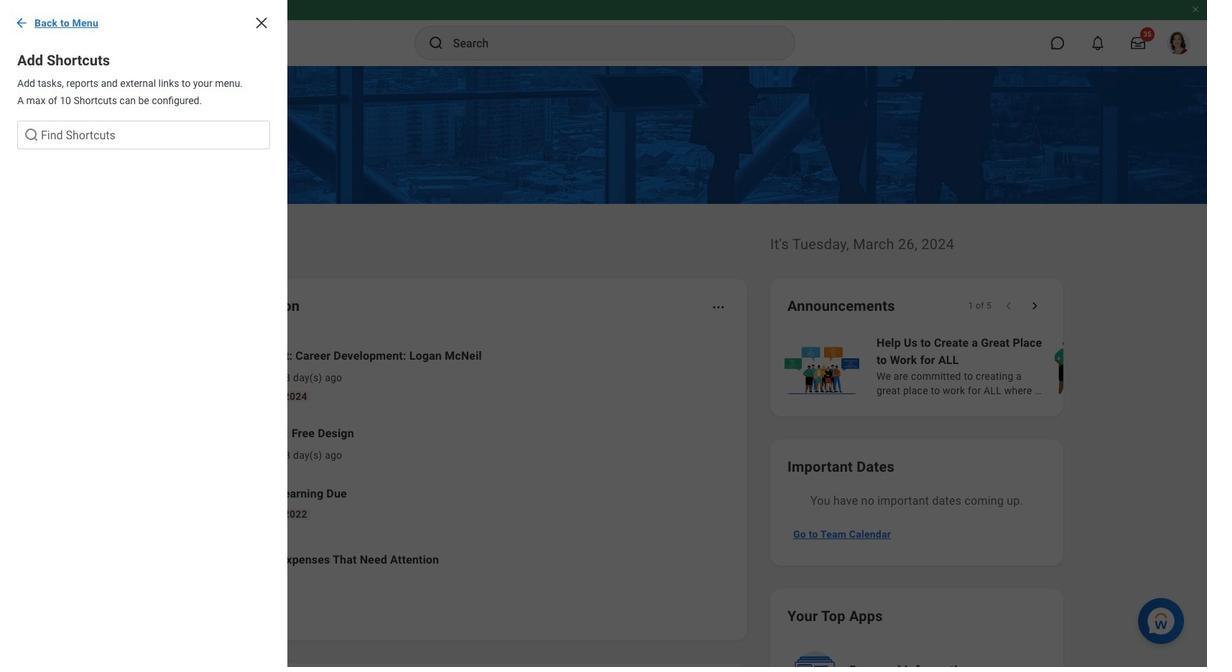 Task type: vqa. For each thing, say whether or not it's contained in the screenshot.
GLOBAL NAVIGATION Dialog
yes



Task type: describe. For each thing, give the bounding box(es) containing it.
arrow left image
[[14, 16, 29, 30]]

search image inside global navigation 'dialog'
[[23, 127, 40, 144]]

Search field
[[17, 121, 270, 150]]

notifications large image
[[1091, 36, 1106, 50]]

global navigation dialog
[[0, 0, 288, 668]]

x image
[[253, 14, 270, 32]]

1 horizontal spatial search image
[[427, 35, 445, 52]]

chevron left small image
[[1002, 299, 1017, 313]]



Task type: locate. For each thing, give the bounding box(es) containing it.
list
[[0, 167, 288, 178], [782, 334, 1208, 400], [161, 336, 730, 590]]

profile logan mcneil element
[[1159, 27, 1199, 59]]

search image
[[427, 35, 445, 52], [23, 127, 40, 144]]

chevron right small image
[[1028, 299, 1042, 313]]

main content
[[0, 66, 1208, 668]]

1 vertical spatial search image
[[23, 127, 40, 144]]

inbox large image
[[1132, 36, 1146, 50]]

banner
[[0, 0, 1208, 66]]

0 vertical spatial search image
[[427, 35, 445, 52]]

close environment banner image
[[1192, 5, 1201, 14]]

0 horizontal spatial search image
[[23, 127, 40, 144]]

status
[[969, 301, 992, 312]]



